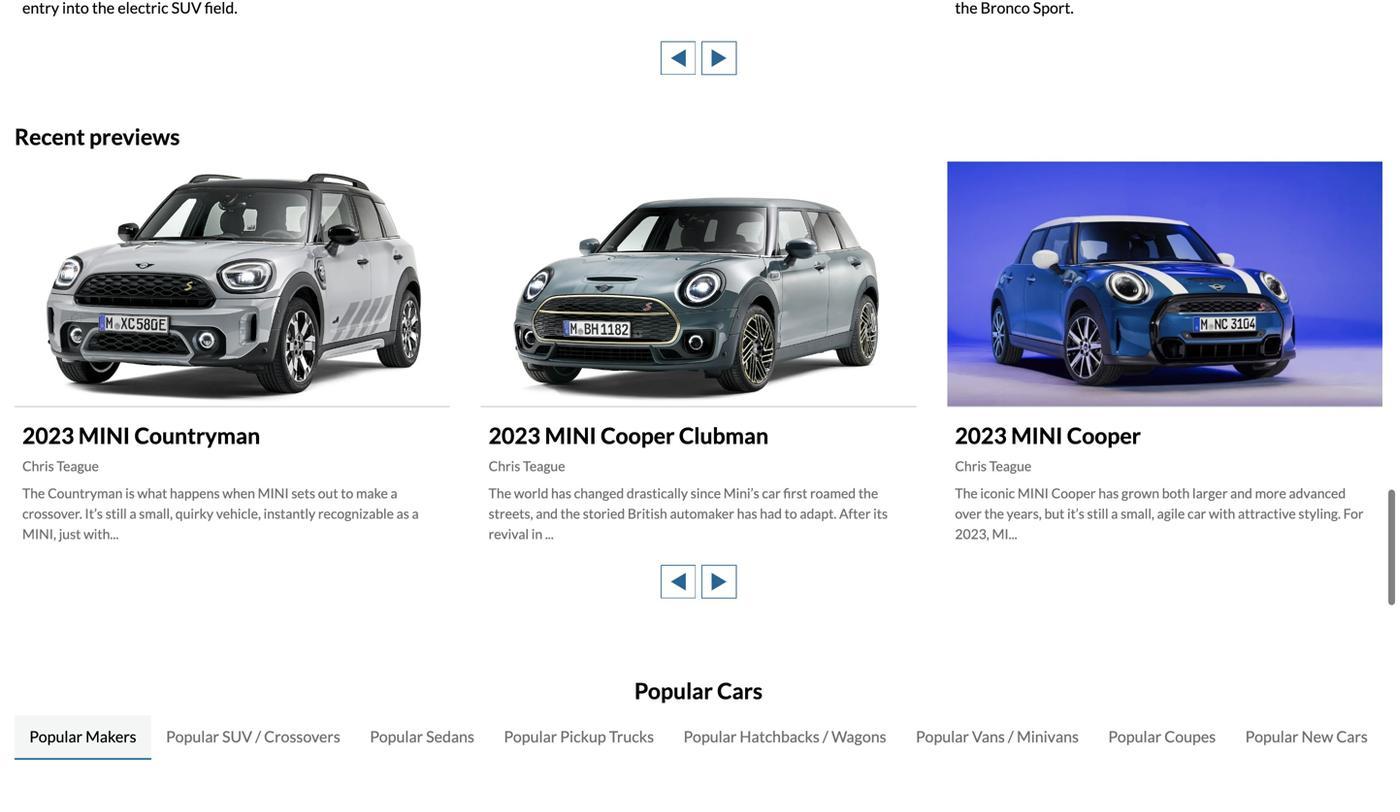 Task type: locate. For each thing, give the bounding box(es) containing it.
2 horizontal spatial chris
[[955, 458, 987, 474]]

make
[[356, 485, 388, 501]]

small, inside the 'the countryman is what happens when mini sets out to make a crossover. it's still a small, quirky vehicle, instantly recognizable as a mini, just with...'
[[139, 505, 173, 522]]

popular left 'makers' on the bottom of the page
[[29, 727, 83, 746]]

popular left new
[[1246, 727, 1299, 746]]

cars right new
[[1337, 727, 1368, 746]]

2 chris teague link from the left
[[489, 458, 565, 474]]

chris up world
[[489, 458, 521, 474]]

2 horizontal spatial chris teague link
[[955, 458, 1032, 474]]

0 horizontal spatial small,
[[139, 505, 173, 522]]

mini inside the 'the countryman is what happens when mini sets out to make a crossover. it's still a small, quirky vehicle, instantly recognizable as a mini, just with...'
[[258, 485, 289, 501]]

cooper up it's
[[1052, 485, 1096, 501]]

1 horizontal spatial has
[[737, 505, 758, 522]]

/ for wagons
[[823, 727, 829, 746]]

the up streets,
[[489, 485, 512, 501]]

2 teague from the left
[[523, 458, 565, 474]]

mini up changed
[[545, 422, 597, 449]]

the up its on the right bottom
[[859, 485, 879, 501]]

teague inside 2023 mini cooper chris teague
[[990, 458, 1032, 474]]

the
[[22, 485, 45, 501], [489, 485, 512, 501], [955, 485, 978, 501]]

its
[[874, 505, 888, 522]]

cooper inside 2023 mini cooper chris teague
[[1067, 422, 1142, 449]]

2 horizontal spatial the
[[955, 485, 978, 501]]

popular
[[635, 677, 713, 704], [29, 727, 83, 746], [166, 727, 219, 746], [370, 727, 423, 746], [504, 727, 557, 746], [684, 727, 737, 746], [916, 727, 969, 746], [1109, 727, 1162, 746], [1246, 727, 1299, 746]]

has right world
[[551, 485, 572, 501]]

0 horizontal spatial 2023
[[22, 422, 74, 449]]

3 chris teague link from the left
[[955, 458, 1032, 474]]

mini for 2023 mini cooper
[[1012, 422, 1063, 449]]

chris for 2023 mini countryman
[[22, 458, 54, 474]]

mini up iconic
[[1012, 422, 1063, 449]]

1 horizontal spatial the
[[489, 485, 512, 501]]

has down the mini's
[[737, 505, 758, 522]]

3 teague from the left
[[990, 458, 1032, 474]]

/ left the wagons
[[823, 727, 829, 746]]

0 horizontal spatial still
[[105, 505, 127, 522]]

the inside the world has changed drastically since mini's car first roamed the streets, and the storied british automaker has had to adapt. after its revival in ...
[[489, 485, 512, 501]]

2 the from the left
[[489, 485, 512, 501]]

chris up crossover.
[[22, 458, 54, 474]]

the world has changed drastically since mini's car first roamed the streets, and the storied british automaker has had to adapt. after its revival in ...
[[489, 485, 888, 542]]

/
[[255, 727, 261, 746], [823, 727, 829, 746], [1008, 727, 1014, 746]]

teague up 'it's'
[[57, 458, 99, 474]]

to inside the world has changed drastically since mini's car first roamed the streets, and the storied british automaker has had to adapt. after its revival in ...
[[785, 505, 798, 522]]

2023 inside 2023 mini cooper chris teague
[[955, 422, 1007, 449]]

2 horizontal spatial teague
[[990, 458, 1032, 474]]

mini,
[[22, 526, 56, 542]]

car up had on the bottom right
[[762, 485, 781, 501]]

popular up trucks
[[635, 677, 713, 704]]

styling.
[[1299, 505, 1341, 522]]

car inside the world has changed drastically since mini's car first roamed the streets, and the storied british automaker has had to adapt. after its revival in ...
[[762, 485, 781, 501]]

1 horizontal spatial chris teague link
[[489, 458, 565, 474]]

1 horizontal spatial the
[[859, 485, 879, 501]]

popular left the suv
[[166, 727, 219, 746]]

2 / from the left
[[823, 727, 829, 746]]

chris teague link up world
[[489, 458, 565, 474]]

chris inside 2023 mini cooper chris teague
[[955, 458, 987, 474]]

popular new cars
[[1246, 727, 1368, 746]]

still inside the 'the countryman is what happens when mini sets out to make a crossover. it's still a small, quirky vehicle, instantly recognizable as a mini, just with...'
[[105, 505, 127, 522]]

teague up world
[[523, 458, 565, 474]]

countryman up 'it's'
[[48, 485, 123, 501]]

popular left vans
[[916, 727, 969, 746]]

1 horizontal spatial car
[[1188, 505, 1207, 522]]

/ for crossovers
[[255, 727, 261, 746]]

the
[[859, 485, 879, 501], [561, 505, 580, 522], [985, 505, 1005, 522]]

1 horizontal spatial countryman
[[134, 422, 260, 449]]

mini inside '2023 mini countryman chris teague'
[[78, 422, 130, 449]]

0 horizontal spatial to
[[341, 485, 354, 501]]

3 2023 from the left
[[955, 422, 1007, 449]]

popular for popular makers
[[29, 727, 83, 746]]

still right 'it's'
[[105, 505, 127, 522]]

1 vertical spatial to
[[785, 505, 798, 522]]

what
[[137, 485, 167, 501]]

1 chris teague link from the left
[[22, 458, 99, 474]]

chris inside 2023 mini cooper clubman chris teague
[[489, 458, 521, 474]]

0 horizontal spatial car
[[762, 485, 781, 501]]

0 vertical spatial to
[[341, 485, 354, 501]]

chris teague link up crossover.
[[22, 458, 99, 474]]

1 horizontal spatial to
[[785, 505, 798, 522]]

popular for popular suv / crossovers
[[166, 727, 219, 746]]

as
[[397, 505, 409, 522]]

mi...
[[992, 526, 1018, 542]]

cars
[[717, 677, 763, 704], [1337, 727, 1368, 746]]

popular hatchbacks / wagons
[[684, 727, 887, 746]]

with...
[[84, 526, 119, 542]]

chris up iconic
[[955, 458, 987, 474]]

has left grown
[[1099, 485, 1119, 501]]

teague inside 2023 mini cooper clubman chris teague
[[523, 458, 565, 474]]

quirky
[[175, 505, 214, 522]]

1 horizontal spatial /
[[823, 727, 829, 746]]

the up crossover.
[[22, 485, 45, 501]]

mini inside 2023 mini cooper clubman chris teague
[[545, 422, 597, 449]]

with
[[1209, 505, 1236, 522]]

cars up hatchbacks
[[717, 677, 763, 704]]

teague for 2023 mini countryman
[[57, 458, 99, 474]]

2 horizontal spatial 2023
[[955, 422, 1007, 449]]

roamed
[[810, 485, 856, 501]]

the for 2023 mini cooper
[[955, 485, 978, 501]]

chris teague link up iconic
[[955, 458, 1032, 474]]

teague inside '2023 mini countryman chris teague'
[[57, 458, 99, 474]]

0 horizontal spatial countryman
[[48, 485, 123, 501]]

0 vertical spatial countryman
[[134, 422, 260, 449]]

2023 mini countryman link
[[22, 422, 260, 449]]

car
[[762, 485, 781, 501], [1188, 505, 1207, 522]]

0 horizontal spatial teague
[[57, 458, 99, 474]]

...
[[545, 526, 554, 542]]

the inside the 'the countryman is what happens when mini sets out to make a crossover. it's still a small, quirky vehicle, instantly recognizable as a mini, just with...'
[[22, 485, 45, 501]]

to
[[341, 485, 354, 501], [785, 505, 798, 522]]

clubman
[[679, 422, 769, 449]]

2023 mini cooper clubman chris teague
[[489, 422, 769, 474]]

cooper up grown
[[1067, 422, 1142, 449]]

1 horizontal spatial chris
[[489, 458, 521, 474]]

small, down grown
[[1121, 505, 1155, 522]]

recent previews
[[15, 123, 180, 150]]

teague
[[57, 458, 99, 474], [523, 458, 565, 474], [990, 458, 1032, 474]]

and
[[1231, 485, 1253, 501], [536, 505, 558, 522]]

mini up is
[[78, 422, 130, 449]]

2 2023 from the left
[[489, 422, 541, 449]]

sets
[[292, 485, 316, 501]]

car down larger
[[1188, 505, 1207, 522]]

to right had on the bottom right
[[785, 505, 798, 522]]

vehicle,
[[216, 505, 261, 522]]

0 horizontal spatial cars
[[717, 677, 763, 704]]

cooper up drastically
[[601, 422, 675, 449]]

cooper inside 2023 mini cooper clubman chris teague
[[601, 422, 675, 449]]

1 horizontal spatial cars
[[1337, 727, 1368, 746]]

small, down what
[[139, 505, 173, 522]]

2023 mini cooper clubman image
[[481, 161, 917, 406]]

0 vertical spatial cars
[[717, 677, 763, 704]]

chris
[[22, 458, 54, 474], [489, 458, 521, 474], [955, 458, 987, 474]]

the left storied
[[561, 505, 580, 522]]

countryman
[[134, 422, 260, 449], [48, 485, 123, 501]]

0 vertical spatial and
[[1231, 485, 1253, 501]]

2023 up iconic
[[955, 422, 1007, 449]]

1 horizontal spatial still
[[1088, 505, 1109, 522]]

1 / from the left
[[255, 727, 261, 746]]

1 teague from the left
[[57, 458, 99, 474]]

chris teague link
[[22, 458, 99, 474], [489, 458, 565, 474], [955, 458, 1032, 474]]

countryman inside '2023 mini countryman chris teague'
[[134, 422, 260, 449]]

mini inside 2023 mini cooper chris teague
[[1012, 422, 1063, 449]]

the inside the iconic mini cooper has grown both larger and more advanced over the years, but it's still a small, agile car with attractive styling. for 2023, mi...
[[985, 505, 1005, 522]]

/ right vans
[[1008, 727, 1014, 746]]

1 small, from the left
[[139, 505, 173, 522]]

2023 for 2023 mini countryman
[[22, 422, 74, 449]]

chris inside '2023 mini countryman chris teague'
[[22, 458, 54, 474]]

1 vertical spatial countryman
[[48, 485, 123, 501]]

0 horizontal spatial chris
[[22, 458, 54, 474]]

3 / from the left
[[1008, 727, 1014, 746]]

/ right the suv
[[255, 727, 261, 746]]

the inside the iconic mini cooper has grown both larger and more advanced over the years, but it's still a small, agile car with attractive styling. for 2023, mi...
[[955, 485, 978, 501]]

still right it's
[[1088, 505, 1109, 522]]

happens
[[170, 485, 220, 501]]

0 horizontal spatial the
[[22, 485, 45, 501]]

0 horizontal spatial chris teague link
[[22, 458, 99, 474]]

1 horizontal spatial teague
[[523, 458, 565, 474]]

popular suv / crossovers
[[166, 727, 340, 746]]

mini up "instantly"
[[258, 485, 289, 501]]

has
[[551, 485, 572, 501], [1099, 485, 1119, 501], [737, 505, 758, 522]]

2 horizontal spatial has
[[1099, 485, 1119, 501]]

1 chris from the left
[[22, 458, 54, 474]]

1 vertical spatial and
[[536, 505, 558, 522]]

countryman up happens
[[134, 422, 260, 449]]

cooper
[[601, 422, 675, 449], [1067, 422, 1142, 449], [1052, 485, 1096, 501]]

1 horizontal spatial 2023
[[489, 422, 541, 449]]

1 horizontal spatial and
[[1231, 485, 1253, 501]]

a right it's
[[1112, 505, 1119, 522]]

new
[[1302, 727, 1334, 746]]

mini up years,
[[1018, 485, 1049, 501]]

and up ...
[[536, 505, 558, 522]]

popular for popular new cars
[[1246, 727, 1299, 746]]

and inside the iconic mini cooper has grown both larger and more advanced over the years, but it's still a small, agile car with attractive styling. for 2023, mi...
[[1231, 485, 1253, 501]]

popular coupes
[[1109, 727, 1216, 746]]

a
[[391, 485, 398, 501], [130, 505, 136, 522], [412, 505, 419, 522], [1112, 505, 1119, 522]]

0 vertical spatial car
[[762, 485, 781, 501]]

when
[[223, 485, 255, 501]]

still
[[105, 505, 127, 522], [1088, 505, 1109, 522]]

2023 up crossover.
[[22, 422, 74, 449]]

popular left pickup
[[504, 727, 557, 746]]

more
[[1256, 485, 1287, 501]]

1 2023 from the left
[[22, 422, 74, 449]]

teague up iconic
[[990, 458, 1032, 474]]

agile
[[1158, 505, 1185, 522]]

popular down popular cars
[[684, 727, 737, 746]]

3 chris from the left
[[955, 458, 987, 474]]

popular left sedans
[[370, 727, 423, 746]]

2 small, from the left
[[1121, 505, 1155, 522]]

2023 inside '2023 mini countryman chris teague'
[[22, 422, 74, 449]]

storied
[[583, 505, 625, 522]]

advanced
[[1290, 485, 1346, 501]]

larger
[[1193, 485, 1228, 501]]

2023 up world
[[489, 422, 541, 449]]

1 horizontal spatial small,
[[1121, 505, 1155, 522]]

had
[[760, 505, 782, 522]]

2023
[[22, 422, 74, 449], [489, 422, 541, 449], [955, 422, 1007, 449]]

1 still from the left
[[105, 505, 127, 522]]

2 horizontal spatial /
[[1008, 727, 1014, 746]]

2 chris from the left
[[489, 458, 521, 474]]

popular left the coupes
[[1109, 727, 1162, 746]]

the down iconic
[[985, 505, 1005, 522]]

crossover.
[[22, 505, 82, 522]]

3 the from the left
[[955, 485, 978, 501]]

0 horizontal spatial /
[[255, 727, 261, 746]]

2023 inside 2023 mini cooper clubman chris teague
[[489, 422, 541, 449]]

to right out
[[341, 485, 354, 501]]

years,
[[1007, 505, 1042, 522]]

1 vertical spatial car
[[1188, 505, 1207, 522]]

2 horizontal spatial the
[[985, 505, 1005, 522]]

2 still from the left
[[1088, 505, 1109, 522]]

grown
[[1122, 485, 1160, 501]]

1 the from the left
[[22, 485, 45, 501]]

the up over
[[955, 485, 978, 501]]

small,
[[139, 505, 173, 522], [1121, 505, 1155, 522]]

makers
[[86, 727, 137, 746]]

0 horizontal spatial and
[[536, 505, 558, 522]]

and up with
[[1231, 485, 1253, 501]]



Task type: vqa. For each thing, say whether or not it's contained in the screenshot.
the rightmost the Chris
yes



Task type: describe. For each thing, give the bounding box(es) containing it.
first
[[784, 485, 808, 501]]

changed
[[574, 485, 624, 501]]

still inside the iconic mini cooper has grown both larger and more advanced over the years, but it's still a small, agile car with attractive styling. for 2023, mi...
[[1088, 505, 1109, 522]]

a inside the iconic mini cooper has grown both larger and more advanced over the years, but it's still a small, agile car with attractive styling. for 2023, mi...
[[1112, 505, 1119, 522]]

chris teague link for 2023 mini cooper
[[955, 458, 1032, 474]]

but
[[1045, 505, 1065, 522]]

2023 mini cooper chris teague
[[955, 422, 1142, 474]]

world
[[514, 485, 549, 501]]

popular cars
[[635, 677, 763, 704]]

it's
[[85, 505, 103, 522]]

drastically
[[627, 485, 688, 501]]

countryman inside the 'the countryman is what happens when mini sets out to make a crossover. it's still a small, quirky vehicle, instantly recognizable as a mini, just with...'
[[48, 485, 123, 501]]

to inside the 'the countryman is what happens when mini sets out to make a crossover. it's still a small, quirky vehicle, instantly recognizable as a mini, just with...'
[[341, 485, 354, 501]]

sedans
[[426, 727, 475, 746]]

2023,
[[955, 526, 990, 542]]

recent
[[15, 123, 85, 150]]

and inside the world has changed drastically since mini's car first roamed the streets, and the storied british automaker has had to adapt. after its revival in ...
[[536, 505, 558, 522]]

2023 mini countryman chris teague
[[22, 422, 260, 474]]

pickup
[[560, 727, 606, 746]]

just
[[59, 526, 81, 542]]

popular vans / minivans
[[916, 727, 1079, 746]]

streets,
[[489, 505, 533, 522]]

crossovers
[[264, 727, 340, 746]]

the iconic mini cooper has grown both larger and more advanced over the years, but it's still a small, agile car with attractive styling. for 2023, mi...
[[955, 485, 1364, 542]]

2023 mini cooper image
[[937, 155, 1394, 412]]

chris teague link for 2023 mini countryman
[[22, 458, 99, 474]]

both
[[1163, 485, 1190, 501]]

mini for 2023 mini cooper clubman
[[545, 422, 597, 449]]

cooper for chris
[[1067, 422, 1142, 449]]

popular for popular pickup trucks
[[504, 727, 557, 746]]

since
[[691, 485, 721, 501]]

attractive
[[1239, 505, 1296, 522]]

vans
[[972, 727, 1005, 746]]

popular pickup trucks
[[504, 727, 654, 746]]

cooper inside the iconic mini cooper has grown both larger and more advanced over the years, but it's still a small, agile car with attractive styling. for 2023, mi...
[[1052, 485, 1096, 501]]

previews
[[89, 123, 180, 150]]

the for 2023 mini cooper clubman
[[489, 485, 512, 501]]

car inside the iconic mini cooper has grown both larger and more advanced over the years, but it's still a small, agile car with attractive styling. for 2023, mi...
[[1188, 505, 1207, 522]]

it's
[[1068, 505, 1085, 522]]

out
[[318, 485, 338, 501]]

cooper for clubman
[[601, 422, 675, 449]]

is
[[125, 485, 135, 501]]

2023 mini countryman image
[[15, 161, 450, 406]]

hatchbacks
[[740, 727, 820, 746]]

chris teague link for 2023 mini cooper clubman
[[489, 458, 565, 474]]

popular for popular vans / minivans
[[916, 727, 969, 746]]

0 horizontal spatial the
[[561, 505, 580, 522]]

for
[[1344, 505, 1364, 522]]

small, inside the iconic mini cooper has grown both larger and more advanced over the years, but it's still a small, agile car with attractive styling. for 2023, mi...
[[1121, 505, 1155, 522]]

iconic
[[981, 485, 1015, 501]]

popular for popular coupes
[[1109, 727, 1162, 746]]

0 horizontal spatial has
[[551, 485, 572, 501]]

chris for 2023 mini cooper
[[955, 458, 987, 474]]

automaker
[[670, 505, 735, 522]]

revival
[[489, 526, 529, 542]]

popular for popular cars
[[635, 677, 713, 704]]

the countryman is what happens when mini sets out to make a crossover. it's still a small, quirky vehicle, instantly recognizable as a mini, just with...
[[22, 485, 419, 542]]

recognizable
[[318, 505, 394, 522]]

popular for popular hatchbacks / wagons
[[684, 727, 737, 746]]

popular for popular sedans
[[370, 727, 423, 746]]

instantly
[[264, 505, 316, 522]]

popular sedans
[[370, 727, 475, 746]]

minivans
[[1017, 727, 1079, 746]]

wagons
[[832, 727, 887, 746]]

2023 for 2023 mini cooper clubman
[[489, 422, 541, 449]]

2023 mini cooper link
[[955, 422, 1142, 449]]

the for 2023 mini countryman
[[22, 485, 45, 501]]

suv
[[222, 727, 252, 746]]

in
[[532, 526, 543, 542]]

over
[[955, 505, 982, 522]]

mini's
[[724, 485, 760, 501]]

2023 mini cooper clubman link
[[489, 422, 769, 449]]

a right as
[[412, 505, 419, 522]]

a right make
[[391, 485, 398, 501]]

popular makers
[[29, 727, 137, 746]]

1 vertical spatial cars
[[1337, 727, 1368, 746]]

after
[[840, 505, 871, 522]]

mini inside the iconic mini cooper has grown both larger and more advanced over the years, but it's still a small, agile car with attractive styling. for 2023, mi...
[[1018, 485, 1049, 501]]

teague for 2023 mini cooper
[[990, 458, 1032, 474]]

trucks
[[609, 727, 654, 746]]

mini for 2023 mini countryman
[[78, 422, 130, 449]]

british
[[628, 505, 668, 522]]

2023 for 2023 mini cooper
[[955, 422, 1007, 449]]

has inside the iconic mini cooper has grown both larger and more advanced over the years, but it's still a small, agile car with attractive styling. for 2023, mi...
[[1099, 485, 1119, 501]]

/ for minivans
[[1008, 727, 1014, 746]]

adapt.
[[800, 505, 837, 522]]

a down is
[[130, 505, 136, 522]]

coupes
[[1165, 727, 1216, 746]]



